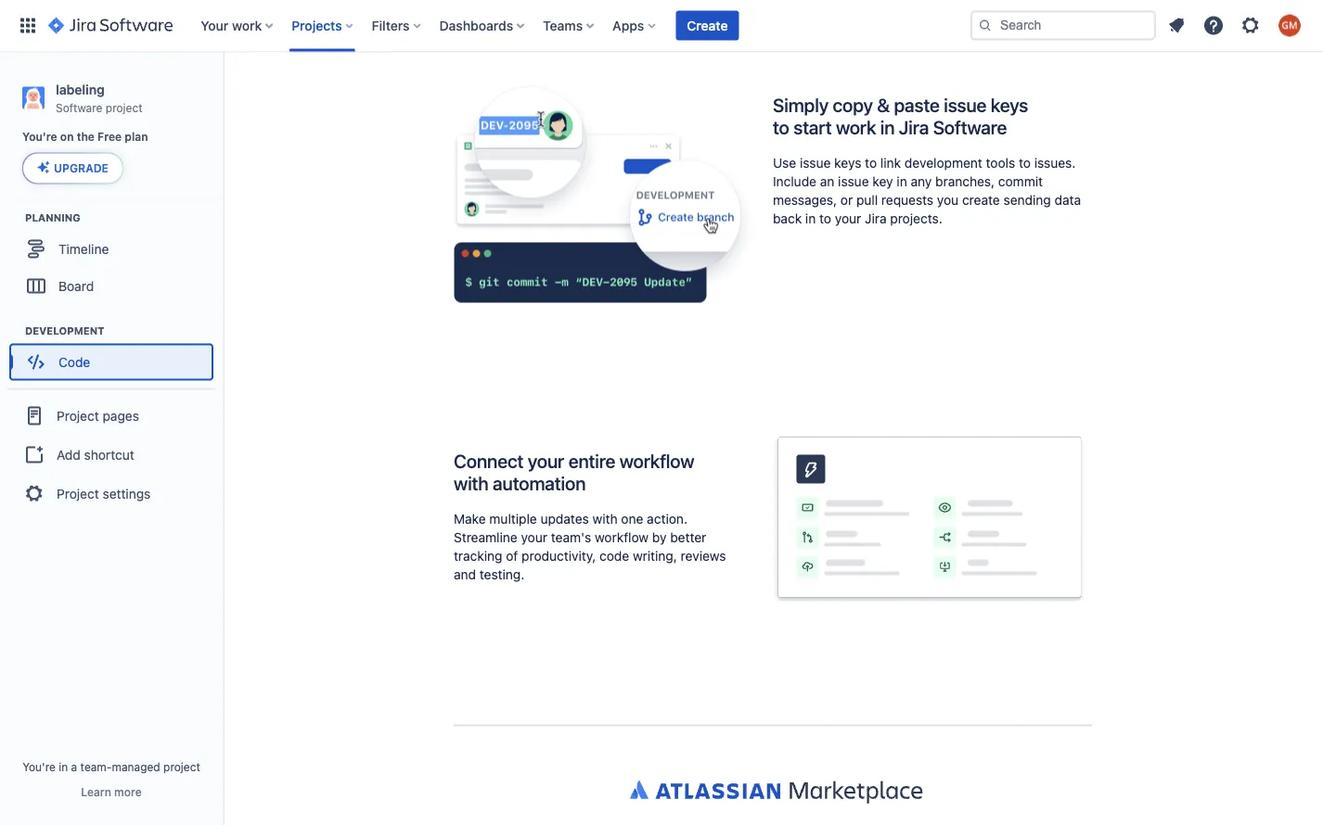 Task type: describe. For each thing, give the bounding box(es) containing it.
add
[[57, 447, 81, 462]]

to up commit
[[1019, 155, 1031, 170]]

projects.
[[890, 211, 942, 226]]

project pages
[[57, 408, 139, 424]]

settings image
[[1240, 14, 1262, 37]]

in left a
[[59, 761, 68, 774]]

with inside make multiple updates with one action. streamline your team's workflow by better tracking of productivity, code writing, reviews and testing.
[[593, 511, 618, 526]]

your inside make multiple updates with one action. streamline your team's workflow by better tracking of productivity, code writing, reviews and testing.
[[521, 530, 547, 545]]

create
[[962, 192, 1000, 207]]

create button
[[676, 11, 739, 40]]

more
[[114, 786, 142, 799]]

shortcut
[[84, 447, 134, 462]]

dashboards
[[439, 18, 513, 33]]

team's
[[551, 530, 591, 545]]

teams
[[543, 18, 583, 33]]

your inside use issue keys to link development tools to issues. include an issue key in any branches, commit messages, or pull requests you create sending data back in to your jira projects.
[[835, 211, 861, 226]]

of
[[506, 548, 518, 564]]

better
[[670, 530, 706, 545]]

issues.
[[1034, 155, 1076, 170]]

project settings link
[[7, 474, 215, 514]]

you're in a team-managed project
[[22, 761, 200, 774]]

make multiple updates with one action. streamline your team's workflow by better tracking of productivity, code writing, reviews and testing.
[[454, 511, 726, 582]]

managed
[[112, 761, 160, 774]]

projects
[[292, 18, 342, 33]]

simply copy & paste issue keys to start work in jira software
[[773, 94, 1028, 138]]

apps button
[[607, 11, 663, 40]]

issue inside the simply copy & paste issue keys to start work in jira software
[[944, 94, 987, 116]]

you
[[937, 192, 959, 207]]

the
[[77, 131, 95, 144]]

create
[[687, 18, 728, 33]]

key
[[872, 173, 893, 189]]

project settings
[[57, 486, 151, 501]]

on
[[60, 131, 74, 144]]

one
[[621, 511, 643, 526]]

filters button
[[366, 11, 428, 40]]

code
[[58, 354, 90, 370]]

updates
[[540, 511, 589, 526]]

planning
[[25, 211, 80, 223]]

multiple
[[489, 511, 537, 526]]

by
[[652, 530, 667, 545]]

learn more button
[[81, 785, 142, 800]]

connect your entire workflow with automation
[[454, 450, 694, 494]]

any
[[911, 173, 932, 189]]

code
[[599, 548, 629, 564]]

&
[[877, 94, 890, 116]]

you're on the free plan
[[22, 131, 148, 144]]

project pages link
[[7, 396, 215, 436]]

your work
[[201, 18, 262, 33]]

your
[[201, 18, 229, 33]]

jira inside use issue keys to link development tools to issues. include an issue key in any branches, commit messages, or pull requests you create sending data back in to your jira projects.
[[865, 211, 887, 226]]

development image
[[3, 319, 25, 342]]

free
[[98, 131, 122, 144]]

simply
[[773, 94, 829, 116]]

work inside the simply copy & paste issue keys to start work in jira software
[[836, 116, 876, 138]]

help image
[[1202, 14, 1225, 37]]

1 vertical spatial project
[[163, 761, 200, 774]]

productivity,
[[522, 548, 596, 564]]

work inside dropdown button
[[232, 18, 262, 33]]

to inside the simply copy & paste issue keys to start work in jira software
[[773, 116, 789, 138]]

pull
[[856, 192, 878, 207]]

use issue keys to link development tools to issues. include an issue key in any branches, commit messages, or pull requests you create sending data back in to your jira projects.
[[773, 155, 1081, 226]]

pages
[[103, 408, 139, 424]]

board link
[[9, 268, 213, 305]]

or
[[840, 192, 853, 207]]

notifications image
[[1165, 14, 1188, 37]]

copy
[[833, 94, 873, 116]]

labeling software project
[[56, 82, 143, 114]]

link
[[880, 155, 901, 170]]

streamline
[[454, 530, 517, 545]]

board
[[58, 278, 94, 294]]

labeling
[[56, 82, 105, 97]]

teams button
[[537, 11, 601, 40]]

testing.
[[480, 567, 524, 582]]

branches,
[[935, 173, 995, 189]]

primary element
[[11, 0, 971, 51]]

group containing project pages
[[7, 388, 215, 520]]

action.
[[647, 511, 687, 526]]

1 vertical spatial issue
[[800, 155, 831, 170]]

and
[[454, 567, 476, 582]]

banner containing your work
[[0, 0, 1323, 52]]

a
[[71, 761, 77, 774]]

add shortcut button
[[7, 436, 215, 474]]

development
[[25, 325, 104, 337]]



Task type: vqa. For each thing, say whether or not it's contained in the screenshot.
were at the right bottom
no



Task type: locate. For each thing, give the bounding box(es) containing it.
in down messages,
[[805, 211, 816, 226]]

workflow inside connect your entire workflow with automation
[[620, 450, 694, 472]]

to left link
[[865, 155, 877, 170]]

back
[[773, 211, 802, 226]]

filters
[[372, 18, 410, 33]]

use
[[773, 155, 796, 170]]

settings
[[103, 486, 151, 501]]

jira software image
[[48, 14, 173, 37], [48, 14, 173, 37]]

1 horizontal spatial software
[[933, 116, 1007, 138]]

plan
[[125, 131, 148, 144]]

with down the connect
[[454, 473, 489, 494]]

1 vertical spatial project
[[57, 486, 99, 501]]

messages,
[[773, 192, 837, 207]]

requests
[[881, 192, 934, 207]]

make
[[454, 511, 486, 526]]

paste
[[894, 94, 940, 116]]

0 vertical spatial jira
[[899, 116, 929, 138]]

work
[[232, 18, 262, 33], [836, 116, 876, 138]]

0 vertical spatial issue
[[944, 94, 987, 116]]

0 vertical spatial with
[[454, 473, 489, 494]]

your profile and settings image
[[1279, 14, 1301, 37]]

tracking
[[454, 548, 502, 564]]

automation
[[493, 473, 586, 494]]

start
[[794, 116, 832, 138]]

1 vertical spatial jira
[[865, 211, 887, 226]]

project for project pages
[[57, 408, 99, 424]]

add shortcut
[[57, 447, 134, 462]]

project inside the labeling software project
[[106, 101, 143, 114]]

your inside connect your entire workflow with automation
[[528, 450, 564, 472]]

an
[[820, 173, 834, 189]]

1 horizontal spatial issue
[[838, 173, 869, 189]]

keys up the an
[[834, 155, 861, 170]]

1 vertical spatial you're
[[22, 761, 56, 774]]

Search field
[[971, 11, 1156, 40]]

software inside the simply copy & paste issue keys to start work in jira software
[[933, 116, 1007, 138]]

with
[[454, 473, 489, 494], [593, 511, 618, 526]]

1 vertical spatial your
[[528, 450, 564, 472]]

development
[[905, 155, 982, 170]]

0 vertical spatial project
[[57, 408, 99, 424]]

1 vertical spatial keys
[[834, 155, 861, 170]]

project up 'plan' at top
[[106, 101, 143, 114]]

to down messages,
[[819, 211, 831, 226]]

you're left a
[[22, 761, 56, 774]]

to down simply
[[773, 116, 789, 138]]

in
[[880, 116, 895, 138], [897, 173, 907, 189], [805, 211, 816, 226], [59, 761, 68, 774]]

connect
[[454, 450, 524, 472]]

2 vertical spatial your
[[521, 530, 547, 545]]

you're left on
[[22, 131, 57, 144]]

0 vertical spatial your
[[835, 211, 861, 226]]

1 vertical spatial software
[[933, 116, 1007, 138]]

keys up the 'tools'
[[991, 94, 1028, 116]]

issue
[[944, 94, 987, 116], [800, 155, 831, 170], [838, 173, 869, 189]]

your work button
[[195, 11, 280, 40]]

project
[[106, 101, 143, 114], [163, 761, 200, 774]]

keys inside use issue keys to link development tools to issues. include an issue key in any branches, commit messages, or pull requests you create sending data back in to your jira projects.
[[834, 155, 861, 170]]

1 horizontal spatial with
[[593, 511, 618, 526]]

tools
[[986, 155, 1015, 170]]

0 horizontal spatial jira
[[865, 211, 887, 226]]

workflow inside make multiple updates with one action. streamline your team's workflow by better tracking of productivity, code writing, reviews and testing.
[[595, 530, 649, 545]]

search image
[[978, 18, 993, 33]]

work right 'your'
[[232, 18, 262, 33]]

0 horizontal spatial issue
[[800, 155, 831, 170]]

learn
[[81, 786, 111, 799]]

1 horizontal spatial keys
[[991, 94, 1028, 116]]

timeline link
[[9, 230, 213, 268]]

sending
[[1003, 192, 1051, 207]]

timeline
[[58, 241, 109, 256]]

workflow up action.
[[620, 450, 694, 472]]

workflow up "code"
[[595, 530, 649, 545]]

code link
[[9, 344, 213, 381]]

project down 'add'
[[57, 486, 99, 501]]

1 vertical spatial with
[[593, 511, 618, 526]]

1 horizontal spatial project
[[163, 761, 200, 774]]

your down multiple on the bottom left
[[521, 530, 547, 545]]

1 project from the top
[[57, 408, 99, 424]]

data
[[1055, 192, 1081, 207]]

in down &
[[880, 116, 895, 138]]

1 vertical spatial workflow
[[595, 530, 649, 545]]

learn more
[[81, 786, 142, 799]]

team-
[[80, 761, 112, 774]]

sidebar navigation image
[[202, 74, 243, 111]]

keys
[[991, 94, 1028, 116], [834, 155, 861, 170]]

software
[[56, 101, 102, 114], [933, 116, 1007, 138]]

1 horizontal spatial jira
[[899, 116, 929, 138]]

apps
[[613, 18, 644, 33]]

your
[[835, 211, 861, 226], [528, 450, 564, 472], [521, 530, 547, 545]]

with inside connect your entire workflow with automation
[[454, 473, 489, 494]]

keys inside the simply copy & paste issue keys to start work in jira software
[[991, 94, 1028, 116]]

development group
[[9, 323, 222, 386]]

upgrade
[[54, 162, 108, 175]]

project up 'add'
[[57, 408, 99, 424]]

dashboards button
[[434, 11, 532, 40]]

project for project settings
[[57, 486, 99, 501]]

you're
[[22, 131, 57, 144], [22, 761, 56, 774]]

2 vertical spatial issue
[[838, 173, 869, 189]]

0 horizontal spatial with
[[454, 473, 489, 494]]

group
[[7, 388, 215, 520]]

jira down 'paste'
[[899, 116, 929, 138]]

software up development
[[933, 116, 1007, 138]]

0 vertical spatial project
[[106, 101, 143, 114]]

0 vertical spatial you're
[[22, 131, 57, 144]]

jira down pull at the right of the page
[[865, 211, 887, 226]]

your down or
[[835, 211, 861, 226]]

issue up the an
[[800, 155, 831, 170]]

include
[[773, 173, 817, 189]]

banner
[[0, 0, 1323, 52]]

appswitcher icon image
[[17, 14, 39, 37]]

0 horizontal spatial project
[[106, 101, 143, 114]]

2 you're from the top
[[22, 761, 56, 774]]

in inside the simply copy & paste issue keys to start work in jira software
[[880, 116, 895, 138]]

0 vertical spatial workflow
[[620, 450, 694, 472]]

issue up or
[[838, 173, 869, 189]]

2 project from the top
[[57, 486, 99, 501]]

with left one
[[593, 511, 618, 526]]

upgrade button
[[23, 153, 122, 183]]

0 vertical spatial work
[[232, 18, 262, 33]]

project right managed on the left bottom of the page
[[163, 761, 200, 774]]

work down copy
[[836, 116, 876, 138]]

software inside the labeling software project
[[56, 101, 102, 114]]

0 vertical spatial keys
[[991, 94, 1028, 116]]

1 you're from the top
[[22, 131, 57, 144]]

project inside project pages link
[[57, 408, 99, 424]]

planning image
[[3, 206, 25, 229]]

project inside "project settings" link
[[57, 486, 99, 501]]

planning group
[[9, 210, 222, 310]]

workflow
[[620, 450, 694, 472], [595, 530, 649, 545]]

your up automation at the left of the page
[[528, 450, 564, 472]]

to
[[773, 116, 789, 138], [865, 155, 877, 170], [1019, 155, 1031, 170], [819, 211, 831, 226]]

commit
[[998, 173, 1043, 189]]

you're for you're in a team-managed project
[[22, 761, 56, 774]]

0 horizontal spatial work
[[232, 18, 262, 33]]

0 horizontal spatial software
[[56, 101, 102, 114]]

issue right 'paste'
[[944, 94, 987, 116]]

you're for you're on the free plan
[[22, 131, 57, 144]]

0 vertical spatial software
[[56, 101, 102, 114]]

0 horizontal spatial keys
[[834, 155, 861, 170]]

entire
[[568, 450, 615, 472]]

software down labeling
[[56, 101, 102, 114]]

1 vertical spatial work
[[836, 116, 876, 138]]

in right key
[[897, 173, 907, 189]]

reviews
[[681, 548, 726, 564]]

2 horizontal spatial issue
[[944, 94, 987, 116]]

project
[[57, 408, 99, 424], [57, 486, 99, 501]]

1 horizontal spatial work
[[836, 116, 876, 138]]

jira
[[899, 116, 929, 138], [865, 211, 887, 226]]

projects button
[[286, 11, 361, 40]]

jira inside the simply copy & paste issue keys to start work in jira software
[[899, 116, 929, 138]]

writing,
[[633, 548, 677, 564]]



